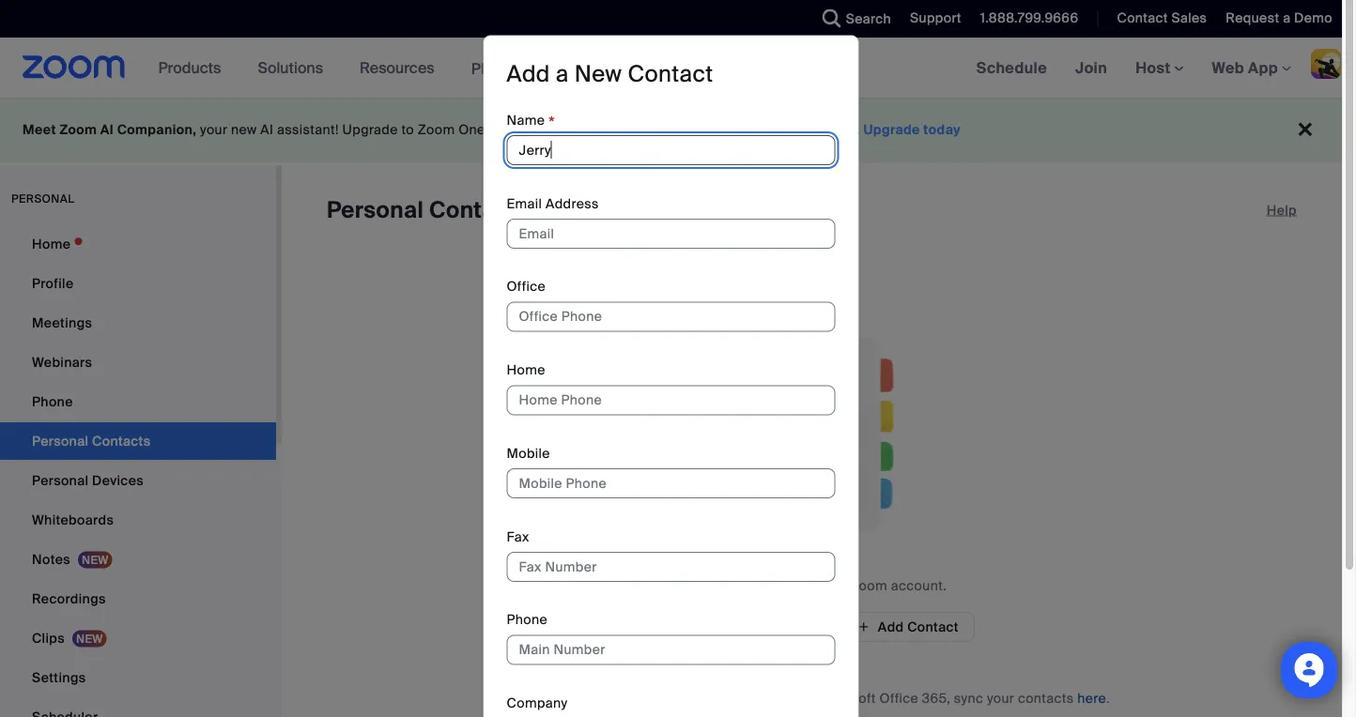 Task type: describe. For each thing, give the bounding box(es) containing it.
2 horizontal spatial to
[[803, 577, 816, 594]]

fax
[[507, 529, 529, 546]]

365,
[[922, 690, 950, 707]]

contact sales
[[1117, 9, 1207, 27]]

0 vertical spatial contact
[[1117, 9, 1168, 27]]

new
[[231, 121, 257, 139]]

2 horizontal spatial zoom
[[850, 577, 888, 594]]

upgrade today link
[[864, 121, 961, 139]]

personal menu menu
[[0, 225, 276, 718]]

schedule
[[976, 58, 1047, 77]]

zoom logo image
[[23, 55, 125, 79]]

pro
[[489, 121, 510, 139]]

here
[[1077, 690, 1106, 707]]

no
[[742, 121, 758, 139]]

new
[[575, 60, 622, 89]]

Home text field
[[507, 386, 835, 416]]

support
[[910, 9, 962, 27]]

add for add contact
[[878, 618, 904, 636]]

companion
[[648, 121, 722, 139]]

1 ai from the left
[[100, 121, 114, 139]]

Office Phone text field
[[507, 303, 835, 333]]

contact inside button
[[907, 618, 959, 636]]

request
[[1226, 9, 1280, 27]]

mobile
[[507, 445, 550, 463]]

Fax text field
[[507, 553, 835, 583]]

1.888.799.9666
[[980, 9, 1079, 27]]

google
[[538, 690, 585, 707]]

sales
[[1172, 9, 1207, 27]]

a for request
[[1283, 9, 1291, 27]]

email address
[[507, 195, 599, 213]]

phone inside add a new contact dialog
[[507, 612, 548, 629]]

personal for personal contacts
[[327, 196, 424, 225]]

personal contacts
[[327, 196, 530, 225]]

cost.
[[829, 121, 860, 139]]

companion,
[[117, 121, 197, 139]]

phone link
[[0, 383, 276, 421]]

whiteboards
[[32, 511, 114, 529]]

Mobile text field
[[507, 469, 835, 499]]

profile link
[[0, 265, 276, 302]]

name *
[[507, 112, 555, 134]]

join link
[[1061, 38, 1122, 98]]

meet
[[23, 121, 56, 139]]

access
[[566, 121, 612, 139]]

0 vertical spatial contacts
[[699, 577, 755, 594]]

profile
[[32, 275, 74, 292]]

file
[[796, 618, 819, 636]]

add contact button
[[841, 612, 975, 642]]

a for add
[[556, 60, 569, 89]]

home inside add a new contact dialog
[[507, 362, 545, 379]]

import from csv file button
[[649, 612, 834, 642]]

notes link
[[0, 541, 276, 579]]

1 horizontal spatial office
[[880, 690, 919, 707]]

1 microsoft from the left
[[653, 690, 714, 707]]

meetings link
[[0, 304, 276, 342]]

webinars link
[[0, 344, 276, 381]]

add contact
[[878, 618, 959, 636]]

notes
[[32, 551, 70, 568]]

clips link
[[0, 620, 276, 657]]

add a new contact dialog
[[483, 36, 859, 718]]

additional
[[762, 121, 825, 139]]

contact inside dialog
[[628, 60, 713, 89]]

1.888.799.9666 button up schedule link
[[980, 9, 1079, 27]]

1 upgrade from the left
[[342, 121, 398, 139]]

personal devices
[[32, 472, 144, 489]]

your for to
[[819, 577, 847, 594]]

.
[[1106, 690, 1110, 707]]

no contacts added to your zoom account.
[[677, 577, 947, 594]]

Phone text field
[[507, 636, 835, 666]]

csv
[[765, 618, 792, 636]]

personal devices link
[[0, 462, 276, 500]]

1 horizontal spatial to
[[615, 121, 628, 139]]

one
[[458, 121, 485, 139]]

plans
[[471, 58, 511, 78]]

meet zoom ai companion, footer
[[0, 98, 1342, 162]]

contact sales link up join
[[1103, 0, 1212, 38]]

import
[[685, 618, 728, 636]]

contact sales link up meetings navigation
[[1117, 9, 1207, 27]]

home link
[[0, 225, 276, 263]]

company
[[507, 695, 568, 713]]



Task type: locate. For each thing, give the bounding box(es) containing it.
1 horizontal spatial add image
[[857, 619, 870, 636]]

and right exchange,
[[787, 690, 812, 707]]

personal inside 'menu'
[[32, 472, 89, 489]]

meet zoom ai companion, your new ai assistant! upgrade to zoom one pro and get access to ai companion at no additional cost. upgrade today
[[23, 121, 961, 139]]

personal
[[11, 192, 75, 206]]

0 horizontal spatial zoom
[[60, 121, 97, 139]]

2 microsoft from the left
[[815, 690, 876, 707]]

your right added
[[819, 577, 847, 594]]

microsoft down phone text field
[[653, 690, 714, 707]]

your left new
[[200, 121, 228, 139]]

name
[[507, 112, 545, 129]]

0 horizontal spatial and
[[514, 121, 538, 139]]

1 vertical spatial a
[[556, 60, 569, 89]]

personal for personal devices
[[32, 472, 89, 489]]

add
[[507, 60, 550, 89], [878, 618, 904, 636]]

microsoft down file at bottom right
[[815, 690, 876, 707]]

1 horizontal spatial add
[[878, 618, 904, 636]]

2 ai from the left
[[260, 121, 274, 139]]

phone down webinars
[[32, 393, 73, 410]]

0 horizontal spatial personal
[[32, 472, 89, 489]]

add for add a new contact
[[507, 60, 550, 89]]

add image for import
[[664, 618, 677, 637]]

&
[[515, 58, 526, 78]]

0 vertical spatial personal
[[327, 196, 424, 225]]

today
[[924, 121, 961, 139]]

contact left sales
[[1117, 9, 1168, 27]]

1 horizontal spatial microsoft
[[815, 690, 876, 707]]

address
[[546, 195, 599, 213]]

your for companion,
[[200, 121, 228, 139]]

request a demo link
[[1212, 0, 1356, 38], [1226, 9, 1333, 27]]

home inside 'link'
[[32, 235, 71, 253]]

1 horizontal spatial zoom
[[418, 121, 455, 139]]

2 horizontal spatial contact
[[1117, 9, 1168, 27]]

phone inside phone link
[[32, 393, 73, 410]]

First and Last Name text field
[[507, 136, 835, 166]]

exchange,
[[717, 690, 784, 707]]

recordings link
[[0, 580, 276, 618]]

0 horizontal spatial to
[[401, 121, 414, 139]]

add image left 'import'
[[664, 618, 677, 637]]

add a new contact
[[507, 60, 713, 89]]

your inside meet zoom ai companion, footer
[[200, 121, 228, 139]]

0 horizontal spatial a
[[556, 60, 569, 89]]

upgrade right cost.
[[864, 121, 920, 139]]

add image for add
[[857, 619, 870, 636]]

home
[[32, 235, 71, 253], [507, 362, 545, 379]]

office left 365,
[[880, 690, 919, 707]]

added
[[759, 577, 800, 594]]

office inside add a new contact dialog
[[507, 279, 546, 296]]

0 horizontal spatial home
[[32, 235, 71, 253]]

join
[[1075, 58, 1107, 77]]

ai left companion
[[632, 121, 645, 139]]

phone up 'for'
[[507, 612, 548, 629]]

1 horizontal spatial contact
[[907, 618, 959, 636]]

and inside meet zoom ai companion, footer
[[514, 121, 538, 139]]

assistant!
[[277, 121, 339, 139]]

1 vertical spatial and
[[787, 690, 812, 707]]

your
[[200, 121, 228, 139], [819, 577, 847, 594], [987, 690, 1014, 707]]

0 vertical spatial and
[[514, 121, 538, 139]]

a inside dialog
[[556, 60, 569, 89]]

to
[[401, 121, 414, 139], [615, 121, 628, 139], [803, 577, 816, 594]]

banner containing schedule
[[0, 38, 1356, 99]]

demo
[[1294, 9, 1333, 27]]

for
[[514, 690, 535, 707]]

zoom right meet
[[60, 121, 97, 139]]

add inside button
[[878, 618, 904, 636]]

contacts right no
[[699, 577, 755, 594]]

devices
[[92, 472, 144, 489]]

1 horizontal spatial upgrade
[[864, 121, 920, 139]]

contact
[[1117, 9, 1168, 27], [628, 60, 713, 89], [907, 618, 959, 636]]

contact down the account. in the right bottom of the page
[[907, 618, 959, 636]]

schedule link
[[962, 38, 1061, 98]]

office
[[507, 279, 546, 296], [880, 690, 919, 707]]

1 horizontal spatial a
[[1283, 9, 1291, 27]]

0 horizontal spatial office
[[507, 279, 546, 296]]

add inside dialog
[[507, 60, 550, 89]]

sync
[[954, 690, 983, 707]]

add image left add contact
[[857, 619, 870, 636]]

upgrade
[[342, 121, 398, 139], [864, 121, 920, 139]]

pricing
[[530, 58, 581, 78]]

1.888.799.9666 button
[[966, 0, 1083, 38], [980, 9, 1079, 27]]

meetings
[[32, 314, 92, 332]]

webinars
[[32, 354, 92, 371]]

1 horizontal spatial home
[[507, 362, 545, 379]]

a left new
[[556, 60, 569, 89]]

a
[[1283, 9, 1291, 27], [556, 60, 569, 89]]

add up the name
[[507, 60, 550, 89]]

settings
[[32, 669, 86, 687]]

home up 'profile'
[[32, 235, 71, 253]]

zoom left one
[[418, 121, 455, 139]]

help
[[1267, 201, 1297, 219]]

1 vertical spatial phone
[[507, 612, 548, 629]]

contact up meet zoom ai companion, footer
[[628, 60, 713, 89]]

and
[[514, 121, 538, 139], [787, 690, 812, 707]]

3 ai from the left
[[632, 121, 645, 139]]

2 horizontal spatial your
[[987, 690, 1014, 707]]

contact sales link
[[1103, 0, 1212, 38], [1117, 9, 1207, 27]]

product information navigation
[[144, 38, 595, 99]]

add image inside import from csv file button
[[664, 618, 677, 637]]

1 horizontal spatial ai
[[260, 121, 274, 139]]

plans & pricing
[[471, 58, 581, 78]]

plans & pricing link
[[471, 58, 581, 78], [471, 58, 581, 78]]

import from csv file
[[685, 618, 819, 636]]

0 vertical spatial your
[[200, 121, 228, 139]]

account.
[[891, 577, 947, 594]]

for google calendar, microsoft exchange, and microsoft office 365, sync your contacts here .
[[514, 690, 1110, 707]]

1.888.799.9666 button up schedule at the top of page
[[966, 0, 1083, 38]]

0 horizontal spatial microsoft
[[653, 690, 714, 707]]

1 vertical spatial office
[[880, 690, 919, 707]]

0 horizontal spatial upgrade
[[342, 121, 398, 139]]

here link
[[1077, 690, 1106, 707]]

2 horizontal spatial ai
[[632, 121, 645, 139]]

1 horizontal spatial phone
[[507, 612, 548, 629]]

email
[[507, 195, 542, 213]]

0 vertical spatial home
[[32, 235, 71, 253]]

zoom left the account. in the right bottom of the page
[[850, 577, 888, 594]]

meetings navigation
[[962, 38, 1356, 99]]

add image
[[664, 618, 677, 637], [857, 619, 870, 636]]

1 vertical spatial your
[[819, 577, 847, 594]]

0 vertical spatial add
[[507, 60, 550, 89]]

and left get
[[514, 121, 538, 139]]

calendar,
[[589, 690, 649, 707]]

get
[[541, 121, 562, 139]]

a left demo
[[1283, 9, 1291, 27]]

ai right new
[[260, 121, 274, 139]]

1 horizontal spatial contacts
[[1018, 690, 1074, 707]]

recordings
[[32, 590, 106, 608]]

1 vertical spatial contact
[[628, 60, 713, 89]]

at
[[726, 121, 738, 139]]

office down email
[[507, 279, 546, 296]]

no
[[677, 577, 696, 594]]

1 horizontal spatial and
[[787, 690, 812, 707]]

whiteboards link
[[0, 502, 276, 539]]

personal
[[327, 196, 424, 225], [32, 472, 89, 489]]

add down the account. in the right bottom of the page
[[878, 618, 904, 636]]

0 horizontal spatial your
[[200, 121, 228, 139]]

to left one
[[401, 121, 414, 139]]

1 vertical spatial personal
[[32, 472, 89, 489]]

settings link
[[0, 659, 276, 697]]

to right added
[[803, 577, 816, 594]]

banner
[[0, 38, 1356, 99]]

clips
[[32, 630, 65, 647]]

0 horizontal spatial add
[[507, 60, 550, 89]]

0 horizontal spatial contact
[[628, 60, 713, 89]]

microsoft
[[653, 690, 714, 707], [815, 690, 876, 707]]

ai
[[100, 121, 114, 139], [260, 121, 274, 139], [632, 121, 645, 139]]

1 horizontal spatial personal
[[327, 196, 424, 225]]

2 vertical spatial contact
[[907, 618, 959, 636]]

0 vertical spatial phone
[[32, 393, 73, 410]]

0 horizontal spatial phone
[[32, 393, 73, 410]]

1 horizontal spatial your
[[819, 577, 847, 594]]

1 vertical spatial contacts
[[1018, 690, 1074, 707]]

add image inside button
[[857, 619, 870, 636]]

from
[[731, 618, 761, 636]]

home up mobile
[[507, 362, 545, 379]]

Email Address text field
[[507, 219, 835, 249]]

to right 'access'
[[615, 121, 628, 139]]

ai left companion,
[[100, 121, 114, 139]]

your right the sync
[[987, 690, 1014, 707]]

upgrade down the product information navigation
[[342, 121, 398, 139]]

0 horizontal spatial ai
[[100, 121, 114, 139]]

request a demo
[[1226, 9, 1333, 27]]

2 upgrade from the left
[[864, 121, 920, 139]]

support link
[[896, 0, 966, 38], [910, 9, 962, 27]]

0 horizontal spatial contacts
[[699, 577, 755, 594]]

2 vertical spatial your
[[987, 690, 1014, 707]]

contacts left here
[[1018, 690, 1074, 707]]

0 vertical spatial office
[[507, 279, 546, 296]]

contacts
[[429, 196, 530, 225]]

*
[[549, 112, 555, 134]]

contacts
[[699, 577, 755, 594], [1018, 690, 1074, 707]]

help link
[[1267, 195, 1297, 225]]

1 vertical spatial add
[[878, 618, 904, 636]]

0 vertical spatial a
[[1283, 9, 1291, 27]]

zoom
[[60, 121, 97, 139], [418, 121, 455, 139], [850, 577, 888, 594]]

phone
[[32, 393, 73, 410], [507, 612, 548, 629]]

0 horizontal spatial add image
[[664, 618, 677, 637]]

1 vertical spatial home
[[507, 362, 545, 379]]



Task type: vqa. For each thing, say whether or not it's contained in the screenshot.
the Room
no



